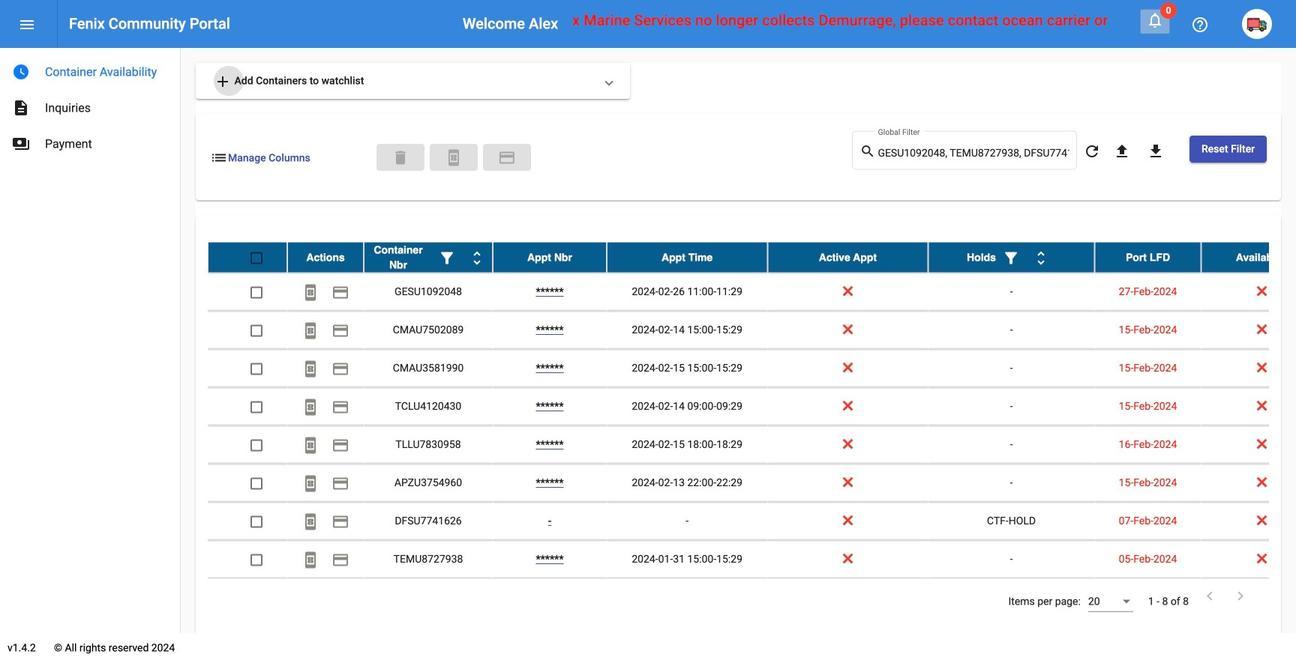 Task type: locate. For each thing, give the bounding box(es) containing it.
grid
[[208, 243, 1296, 580]]

7 row from the top
[[208, 465, 1296, 503]]

8 row from the top
[[208, 503, 1296, 541]]

4 column header from the left
[[607, 243, 768, 273]]

3 column header from the left
[[493, 243, 607, 273]]

5 column header from the left
[[768, 243, 928, 273]]

3 row from the top
[[208, 312, 1296, 350]]

2 column header from the left
[[364, 243, 493, 273]]

7 column header from the left
[[1095, 243, 1201, 273]]

1 column header from the left
[[287, 243, 364, 273]]

navigation
[[0, 48, 180, 162]]

8 column header from the left
[[1201, 243, 1296, 273]]

no color image
[[1191, 16, 1209, 34], [214, 73, 232, 91], [860, 143, 878, 161], [210, 149, 228, 167], [438, 249, 456, 267], [1002, 249, 1020, 267], [1032, 249, 1050, 267], [332, 284, 350, 302], [332, 322, 350, 340], [302, 399, 320, 417], [332, 399, 350, 417], [302, 437, 320, 455], [332, 475, 350, 493], [302, 513, 320, 531], [332, 513, 350, 531], [332, 552, 350, 570], [1201, 588, 1219, 606]]

column header
[[287, 243, 364, 273], [364, 243, 493, 273], [493, 243, 607, 273], [607, 243, 768, 273], [768, 243, 928, 273], [928, 243, 1095, 273], [1095, 243, 1201, 273], [1201, 243, 1296, 273]]

no color image inside "column header"
[[468, 249, 486, 267]]

no color image
[[1146, 11, 1164, 29], [18, 16, 36, 34], [12, 63, 30, 81], [12, 99, 30, 117], [12, 135, 30, 153], [1083, 142, 1101, 160], [1113, 142, 1131, 160], [1147, 142, 1165, 160], [445, 149, 463, 167], [498, 149, 516, 167], [468, 249, 486, 267], [302, 284, 320, 302], [302, 322, 320, 340], [302, 360, 320, 378], [332, 360, 350, 378], [332, 437, 350, 455], [302, 475, 320, 493], [302, 552, 320, 570], [1232, 588, 1250, 606]]

6 column header from the left
[[928, 243, 1095, 273]]

row
[[208, 243, 1296, 273], [208, 273, 1296, 312], [208, 312, 1296, 350], [208, 350, 1296, 388], [208, 388, 1296, 427], [208, 427, 1296, 465], [208, 465, 1296, 503], [208, 503, 1296, 541], [208, 541, 1296, 580]]



Task type: vqa. For each thing, say whether or not it's contained in the screenshot.
eighth Column Header from the right
yes



Task type: describe. For each thing, give the bounding box(es) containing it.
6 row from the top
[[208, 427, 1296, 465]]

1 row from the top
[[208, 243, 1296, 273]]

delete image
[[392, 149, 410, 167]]

4 row from the top
[[208, 350, 1296, 388]]

9 row from the top
[[208, 541, 1296, 580]]

Global Watchlist Filter field
[[878, 147, 1069, 159]]

2 row from the top
[[208, 273, 1296, 312]]

5 row from the top
[[208, 388, 1296, 427]]



